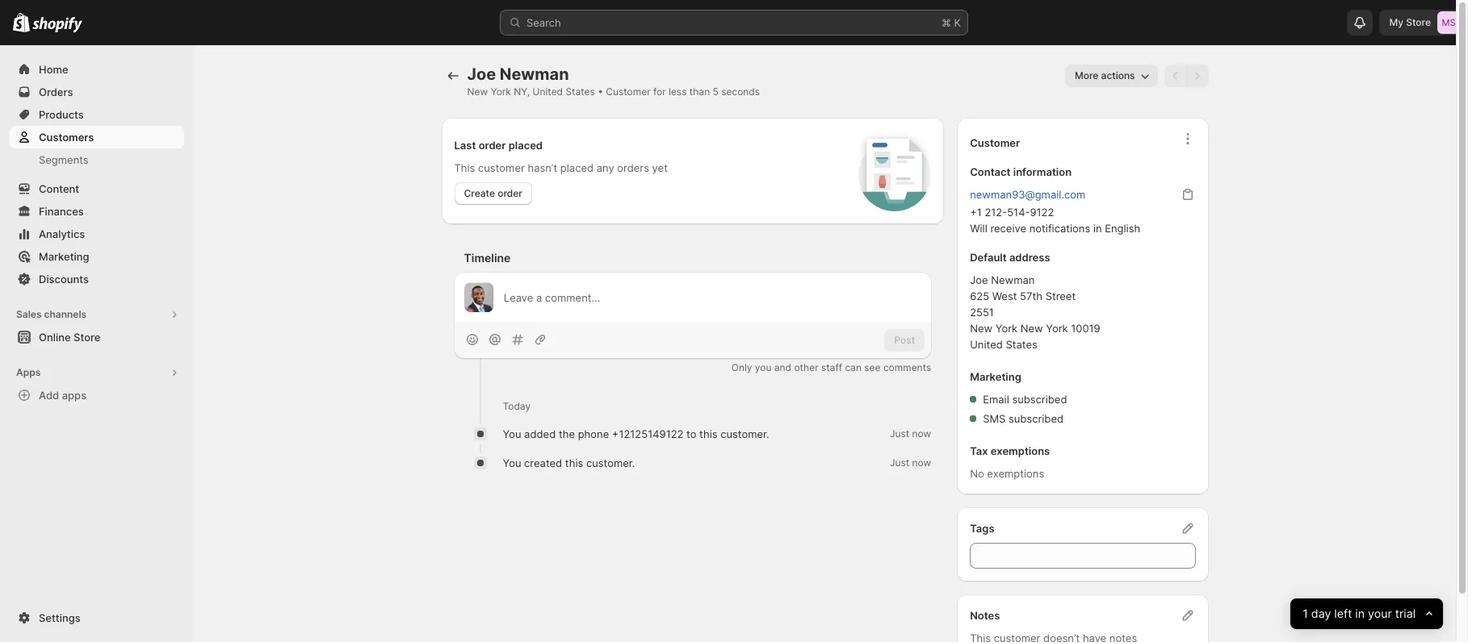 Task type: vqa. For each thing, say whether or not it's contained in the screenshot.
the left "New"
yes



Task type: describe. For each thing, give the bounding box(es) containing it.
any
[[597, 162, 614, 174]]

k
[[954, 16, 961, 29]]

this customer hasn't placed any orders yet
[[454, 162, 668, 174]]

created
[[524, 457, 562, 470]]

2551
[[970, 306, 994, 319]]

+1 212-514-9122 will receive notifications in english
[[970, 206, 1140, 235]]

just now for you added the phone +12125149122 to this customer.
[[890, 428, 931, 440]]

you added the phone +12125149122 to this customer.
[[503, 428, 769, 441]]

2 horizontal spatial new
[[1020, 322, 1043, 335]]

orders link
[[10, 81, 184, 103]]

apps button
[[10, 362, 184, 384]]

default
[[970, 251, 1007, 264]]

more actions
[[1075, 69, 1135, 82]]

57th
[[1020, 290, 1043, 303]]

sms
[[983, 413, 1006, 426]]

search
[[526, 16, 561, 29]]

create order button
[[454, 182, 532, 205]]

less
[[669, 86, 687, 98]]

0 vertical spatial this
[[699, 428, 718, 441]]

products link
[[10, 103, 184, 126]]

in inside +1 212-514-9122 will receive notifications in english
[[1093, 222, 1102, 235]]

analytics link
[[10, 223, 184, 245]]

to
[[686, 428, 696, 441]]

add
[[39, 389, 59, 402]]

states inside joe newman 625 west 57th street 2551 new york new york 10019 united states
[[1006, 338, 1038, 351]]

sms subscribed
[[983, 413, 1064, 426]]

you
[[755, 362, 772, 374]]

just for you created this customer.
[[890, 457, 909, 469]]

than
[[689, 86, 710, 98]]

now for you added the phone +12125149122 to this customer.
[[912, 428, 931, 440]]

only you and other staff can see comments
[[731, 362, 931, 374]]

2 horizontal spatial york
[[1046, 322, 1068, 335]]

0 horizontal spatial shopify image
[[13, 13, 30, 32]]

yet
[[652, 162, 668, 174]]

•
[[598, 86, 603, 98]]

1 vertical spatial this
[[565, 457, 583, 470]]

add apps
[[39, 389, 86, 402]]

united inside joe newman 625 west 57th street 2551 new york new york 10019 united states
[[970, 338, 1003, 351]]

email subscribed
[[983, 393, 1067, 406]]

phone
[[578, 428, 609, 441]]

content link
[[10, 178, 184, 200]]

comments
[[883, 362, 931, 374]]

other
[[794, 362, 819, 374]]

just now for you created this customer.
[[890, 457, 931, 469]]

content
[[39, 182, 79, 195]]

orders
[[39, 86, 73, 99]]

segments
[[39, 153, 89, 166]]

street
[[1045, 290, 1076, 303]]

new inside joe newman new york ny, united states • customer for less than 5 seconds
[[467, 86, 488, 98]]

⌘
[[942, 16, 951, 29]]

no
[[970, 468, 984, 480]]

settings
[[39, 612, 80, 625]]

york inside joe newman new york ny, united states • customer for less than 5 seconds
[[491, 86, 511, 98]]

settings link
[[10, 607, 184, 630]]

can
[[845, 362, 862, 374]]

tags
[[970, 522, 994, 535]]

create order
[[464, 187, 522, 199]]

more
[[1075, 69, 1099, 82]]

this
[[454, 162, 475, 174]]

left
[[1334, 607, 1352, 621]]

finances link
[[10, 200, 184, 223]]

post
[[894, 334, 915, 346]]

order for create
[[498, 187, 522, 199]]

post button
[[885, 329, 925, 352]]

you for you added the phone +12125149122 to this customer.
[[503, 428, 521, 441]]

1 vertical spatial customer
[[970, 136, 1020, 149]]

tax exemptions
[[970, 445, 1050, 458]]

discounts link
[[10, 268, 184, 291]]

default address
[[970, 251, 1050, 264]]

create
[[464, 187, 495, 199]]

now for you created this customer.
[[912, 457, 931, 469]]

1
[[1302, 607, 1308, 621]]

order for last
[[479, 139, 506, 152]]

information
[[1013, 166, 1072, 178]]

contact
[[970, 166, 1011, 178]]

store for my store
[[1406, 16, 1431, 28]]

Leave a comment... text field
[[504, 290, 922, 306]]

1 vertical spatial customer.
[[586, 457, 635, 470]]

in inside "dropdown button"
[[1355, 607, 1365, 621]]

0 vertical spatial placed
[[508, 139, 543, 152]]

newman for joe newman new york ny, united states • customer for less than 5 seconds
[[500, 65, 569, 84]]

orders
[[617, 162, 649, 174]]

apps
[[62, 389, 86, 402]]

customers link
[[10, 126, 184, 149]]

and
[[774, 362, 791, 374]]

my
[[1389, 16, 1403, 28]]

trial
[[1395, 607, 1415, 621]]

+12125149122
[[612, 428, 683, 441]]



Task type: locate. For each thing, give the bounding box(es) containing it.
today
[[503, 401, 531, 413]]

next image
[[1189, 68, 1205, 84]]

your
[[1368, 607, 1392, 621]]

customer. right to
[[720, 428, 769, 441]]

1 vertical spatial exemptions
[[987, 468, 1044, 480]]

0 horizontal spatial in
[[1093, 222, 1102, 235]]

you left added
[[503, 428, 521, 441]]

only
[[731, 362, 752, 374]]

newman up ny,
[[500, 65, 569, 84]]

1 horizontal spatial york
[[995, 322, 1018, 335]]

segments link
[[10, 149, 184, 171]]

order down the customer
[[498, 187, 522, 199]]

subscribed down the email subscribed on the bottom right of page
[[1009, 413, 1064, 426]]

0 horizontal spatial customer.
[[586, 457, 635, 470]]

0 vertical spatial customer
[[606, 86, 651, 98]]

states inside joe newman new york ny, united states • customer for less than 5 seconds
[[566, 86, 595, 98]]

⌘ k
[[942, 16, 961, 29]]

1 vertical spatial joe
[[970, 274, 988, 287]]

the
[[559, 428, 575, 441]]

united down 2551 on the right top of the page
[[970, 338, 1003, 351]]

0 horizontal spatial united
[[533, 86, 563, 98]]

seconds
[[721, 86, 760, 98]]

0 horizontal spatial store
[[74, 331, 100, 344]]

just now down comments
[[890, 428, 931, 440]]

0 horizontal spatial newman
[[500, 65, 569, 84]]

home link
[[10, 58, 184, 81]]

new down 2551 on the right top of the page
[[970, 322, 993, 335]]

timeline
[[464, 251, 511, 265]]

order
[[479, 139, 506, 152], [498, 187, 522, 199]]

you for you created this customer.
[[503, 457, 521, 470]]

no exemptions
[[970, 468, 1044, 480]]

notifications
[[1029, 222, 1090, 235]]

store down the sales channels button on the left
[[74, 331, 100, 344]]

discounts
[[39, 273, 89, 286]]

0 vertical spatial just
[[890, 428, 909, 440]]

this down "the"
[[565, 457, 583, 470]]

1 vertical spatial united
[[970, 338, 1003, 351]]

contact information
[[970, 166, 1072, 178]]

0 horizontal spatial joe
[[467, 65, 496, 84]]

1 horizontal spatial states
[[1006, 338, 1038, 351]]

1 vertical spatial order
[[498, 187, 522, 199]]

1 you from the top
[[503, 428, 521, 441]]

online store
[[39, 331, 100, 344]]

newman93@gmail.com button
[[960, 183, 1095, 206]]

you left created
[[503, 457, 521, 470]]

my store image
[[1437, 11, 1460, 34]]

9122
[[1030, 206, 1054, 219]]

0 vertical spatial order
[[479, 139, 506, 152]]

ny,
[[514, 86, 530, 98]]

united inside joe newman new york ny, united states • customer for less than 5 seconds
[[533, 86, 563, 98]]

subscribed for email subscribed
[[1012, 393, 1067, 406]]

online
[[39, 331, 71, 344]]

now
[[912, 428, 931, 440], [912, 457, 931, 469]]

1 vertical spatial subscribed
[[1009, 413, 1064, 426]]

joe up last
[[467, 65, 496, 84]]

0 horizontal spatial this
[[565, 457, 583, 470]]

day
[[1311, 607, 1331, 621]]

1 vertical spatial in
[[1355, 607, 1365, 621]]

in left english
[[1093, 222, 1102, 235]]

states down the 57th at the right top
[[1006, 338, 1038, 351]]

new left ny,
[[467, 86, 488, 98]]

1 horizontal spatial marketing
[[970, 371, 1021, 384]]

1 day left in your trial button
[[1290, 599, 1443, 630]]

online store link
[[10, 326, 184, 349]]

store inside online store link
[[74, 331, 100, 344]]

analytics
[[39, 228, 85, 241]]

hasn't
[[528, 162, 557, 174]]

1 horizontal spatial placed
[[560, 162, 594, 174]]

customer
[[606, 86, 651, 98], [970, 136, 1020, 149]]

1 vertical spatial states
[[1006, 338, 1038, 351]]

store for online store
[[74, 331, 100, 344]]

just down comments
[[890, 428, 909, 440]]

address
[[1009, 251, 1050, 264]]

this right to
[[699, 428, 718, 441]]

1 horizontal spatial shopify image
[[32, 17, 83, 33]]

newman for joe newman 625 west 57th street 2551 new york new york 10019 united states
[[991, 274, 1035, 287]]

customer inside joe newman new york ny, united states • customer for less than 5 seconds
[[606, 86, 651, 98]]

5
[[713, 86, 719, 98]]

now down comments
[[912, 428, 931, 440]]

just now
[[890, 428, 931, 440], [890, 457, 931, 469]]

1 horizontal spatial store
[[1406, 16, 1431, 28]]

joe inside joe newman new york ny, united states • customer for less than 5 seconds
[[467, 65, 496, 84]]

0 vertical spatial states
[[566, 86, 595, 98]]

products
[[39, 108, 84, 121]]

customer.
[[720, 428, 769, 441], [586, 457, 635, 470]]

marketing up email
[[970, 371, 1021, 384]]

0 vertical spatial store
[[1406, 16, 1431, 28]]

you created this customer.
[[503, 457, 635, 470]]

marketing
[[39, 250, 89, 263], [970, 371, 1021, 384]]

0 horizontal spatial customer
[[606, 86, 651, 98]]

store right my
[[1406, 16, 1431, 28]]

1 just now from the top
[[890, 428, 931, 440]]

subscribed
[[1012, 393, 1067, 406], [1009, 413, 1064, 426]]

subscribed for sms subscribed
[[1009, 413, 1064, 426]]

1 vertical spatial placed
[[560, 162, 594, 174]]

just for you added the phone +12125149122 to this customer.
[[890, 428, 909, 440]]

1 horizontal spatial united
[[970, 338, 1003, 351]]

receive
[[990, 222, 1026, 235]]

1 vertical spatial you
[[503, 457, 521, 470]]

1 vertical spatial store
[[74, 331, 100, 344]]

1 now from the top
[[912, 428, 931, 440]]

notes
[[970, 610, 1000, 623]]

2 now from the top
[[912, 457, 931, 469]]

in right the left
[[1355, 607, 1365, 621]]

1 vertical spatial just
[[890, 457, 909, 469]]

1 horizontal spatial this
[[699, 428, 718, 441]]

previous image
[[1167, 68, 1183, 84]]

1 vertical spatial marketing
[[970, 371, 1021, 384]]

marketing inside marketing link
[[39, 250, 89, 263]]

york left 10019
[[1046, 322, 1068, 335]]

newman up west
[[991, 274, 1035, 287]]

2 just from the top
[[890, 457, 909, 469]]

will
[[970, 222, 987, 235]]

york down west
[[995, 322, 1018, 335]]

new down the 57th at the right top
[[1020, 322, 1043, 335]]

order up the customer
[[479, 139, 506, 152]]

joe inside joe newman 625 west 57th street 2551 new york new york 10019 united states
[[970, 274, 988, 287]]

1 vertical spatial newman
[[991, 274, 1035, 287]]

1 horizontal spatial customer.
[[720, 428, 769, 441]]

212-
[[985, 206, 1007, 219]]

0 vertical spatial just now
[[890, 428, 931, 440]]

marketing up discounts
[[39, 250, 89, 263]]

1 horizontal spatial new
[[970, 322, 993, 335]]

1 horizontal spatial customer
[[970, 136, 1020, 149]]

exemptions for no exemptions
[[987, 468, 1044, 480]]

in
[[1093, 222, 1102, 235], [1355, 607, 1365, 621]]

514-
[[1007, 206, 1030, 219]]

sales
[[16, 308, 42, 321]]

online store button
[[0, 326, 194, 349]]

customer up the contact
[[970, 136, 1020, 149]]

0 horizontal spatial new
[[467, 86, 488, 98]]

placed up the hasn't at the left top of the page
[[508, 139, 543, 152]]

home
[[39, 63, 68, 76]]

0 vertical spatial you
[[503, 428, 521, 441]]

avatar with initials b n image
[[464, 283, 494, 313], [464, 283, 494, 313]]

west
[[992, 290, 1017, 303]]

states left •
[[566, 86, 595, 98]]

tax
[[970, 445, 988, 458]]

york left ny,
[[491, 86, 511, 98]]

exemptions for tax exemptions
[[991, 445, 1050, 458]]

0 vertical spatial exemptions
[[991, 445, 1050, 458]]

0 vertical spatial marketing
[[39, 250, 89, 263]]

exemptions up no exemptions
[[991, 445, 1050, 458]]

0 horizontal spatial york
[[491, 86, 511, 98]]

newman
[[500, 65, 569, 84], [991, 274, 1035, 287]]

0 horizontal spatial placed
[[508, 139, 543, 152]]

just now left no
[[890, 457, 931, 469]]

now left no
[[912, 457, 931, 469]]

placed left any
[[560, 162, 594, 174]]

add apps button
[[10, 384, 184, 407]]

joe for joe newman 625 west 57th street 2551 new york new york 10019 united states
[[970, 274, 988, 287]]

1 just from the top
[[890, 428, 909, 440]]

apps
[[16, 367, 41, 379]]

joe for joe newman new york ny, united states • customer for less than 5 seconds
[[467, 65, 496, 84]]

customer right •
[[606, 86, 651, 98]]

newman inside joe newman 625 west 57th street 2551 new york new york 10019 united states
[[991, 274, 1035, 287]]

united right ny,
[[533, 86, 563, 98]]

1 vertical spatial just now
[[890, 457, 931, 469]]

joe up 625
[[970, 274, 988, 287]]

subscribed up the sms subscribed
[[1012, 393, 1067, 406]]

0 vertical spatial now
[[912, 428, 931, 440]]

625
[[970, 290, 989, 303]]

last
[[454, 139, 476, 152]]

+1
[[970, 206, 982, 219]]

0 horizontal spatial states
[[566, 86, 595, 98]]

0 vertical spatial in
[[1093, 222, 1102, 235]]

see
[[864, 362, 881, 374]]

exemptions down tax exemptions
[[987, 468, 1044, 480]]

0 vertical spatial subscribed
[[1012, 393, 1067, 406]]

1 day left in your trial
[[1302, 607, 1415, 621]]

0 horizontal spatial marketing
[[39, 250, 89, 263]]

channels
[[44, 308, 87, 321]]

exemptions
[[991, 445, 1050, 458], [987, 468, 1044, 480]]

None text field
[[970, 543, 1196, 569]]

newman inside joe newman new york ny, united states • customer for less than 5 seconds
[[500, 65, 569, 84]]

staff
[[821, 362, 842, 374]]

0 vertical spatial joe
[[467, 65, 496, 84]]

for
[[653, 86, 666, 98]]

last order placed
[[454, 139, 543, 152]]

order inside button
[[498, 187, 522, 199]]

2 you from the top
[[503, 457, 521, 470]]

customers
[[39, 131, 94, 144]]

english
[[1105, 222, 1140, 235]]

0 vertical spatial united
[[533, 86, 563, 98]]

customer. down phone
[[586, 457, 635, 470]]

1 horizontal spatial joe
[[970, 274, 988, 287]]

2 just now from the top
[[890, 457, 931, 469]]

0 vertical spatial newman
[[500, 65, 569, 84]]

more actions button
[[1065, 65, 1158, 87]]

marketing link
[[10, 245, 184, 268]]

1 vertical spatial now
[[912, 457, 931, 469]]

1 horizontal spatial in
[[1355, 607, 1365, 621]]

just left no
[[890, 457, 909, 469]]

just
[[890, 428, 909, 440], [890, 457, 909, 469]]

store
[[1406, 16, 1431, 28], [74, 331, 100, 344]]

placed
[[508, 139, 543, 152], [560, 162, 594, 174]]

sales channels button
[[10, 304, 184, 326]]

sales channels
[[16, 308, 87, 321]]

joe newman 625 west 57th street 2551 new york new york 10019 united states
[[970, 274, 1100, 351]]

0 vertical spatial customer.
[[720, 428, 769, 441]]

newman93@gmail.com
[[970, 188, 1086, 201]]

shopify image
[[13, 13, 30, 32], [32, 17, 83, 33]]

finances
[[39, 205, 84, 218]]

new
[[467, 86, 488, 98], [970, 322, 993, 335], [1020, 322, 1043, 335]]

1 horizontal spatial newman
[[991, 274, 1035, 287]]



